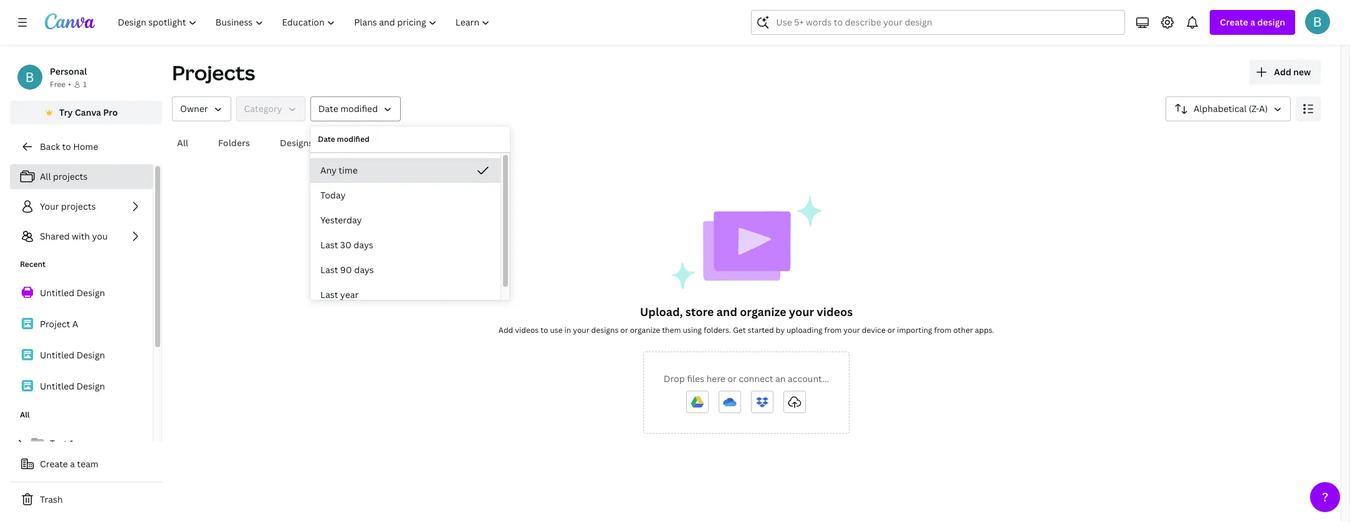 Task type: locate. For each thing, give the bounding box(es) containing it.
last
[[320, 239, 338, 251], [320, 264, 338, 276], [320, 289, 338, 301]]

create a design button
[[1210, 10, 1295, 35]]

using
[[683, 325, 702, 336]]

days right 30
[[354, 239, 373, 251]]

any time button
[[310, 158, 501, 183]]

a
[[1250, 16, 1255, 28], [70, 459, 75, 471]]

1 horizontal spatial to
[[541, 325, 548, 336]]

projects for your projects
[[61, 201, 96, 213]]

1 vertical spatial untitled
[[40, 350, 74, 362]]

1 vertical spatial organize
[[630, 325, 660, 336]]

0 vertical spatial create
[[1220, 16, 1248, 28]]

1 untitled from the top
[[40, 287, 74, 299]]

0 horizontal spatial 1
[[69, 438, 74, 450]]

1 vertical spatial design
[[76, 350, 105, 362]]

list box
[[310, 158, 501, 308]]

create a team
[[40, 459, 98, 471]]

to inside the upload, store and organize your videos add videos to use in your designs or organize them using folders. get started by uploading from your device or importing from other apps.
[[541, 325, 548, 336]]

videos left use
[[515, 325, 539, 336]]

your projects link
[[10, 194, 153, 219]]

1 horizontal spatial your
[[789, 305, 814, 320]]

date modified up time
[[318, 134, 369, 145]]

0 vertical spatial untitled design link
[[10, 280, 153, 307]]

0 vertical spatial days
[[354, 239, 373, 251]]

design down project a link at the left bottom of the page
[[76, 350, 105, 362]]

1 vertical spatial days
[[354, 264, 374, 276]]

0 vertical spatial last
[[320, 239, 338, 251]]

last 30 days
[[320, 239, 373, 251]]

or right device
[[887, 325, 895, 336]]

or right here
[[728, 373, 737, 385]]

0 vertical spatial all
[[177, 137, 188, 149]]

0 vertical spatial projects
[[53, 171, 88, 183]]

2 untitled from the top
[[40, 350, 74, 362]]

0 horizontal spatial create
[[40, 459, 68, 471]]

create a team button
[[10, 453, 162, 477]]

back to home link
[[10, 135, 162, 160]]

all inside the all projects link
[[40, 171, 51, 183]]

list
[[10, 165, 153, 249], [10, 280, 153, 400]]

1 design from the top
[[76, 287, 105, 299]]

design up project a link at the left bottom of the page
[[76, 287, 105, 299]]

you
[[92, 231, 108, 242]]

0 vertical spatial 1
[[83, 79, 87, 90]]

2 vertical spatial last
[[320, 289, 338, 301]]

a left design
[[1250, 16, 1255, 28]]

list box containing any time
[[310, 158, 501, 308]]

a inside "dropdown button"
[[1250, 16, 1255, 28]]

1 vertical spatial untitled design
[[40, 350, 105, 362]]

2 last from the top
[[320, 264, 338, 276]]

all inside all button
[[177, 137, 188, 149]]

get
[[733, 325, 746, 336]]

1 vertical spatial add
[[499, 325, 513, 336]]

to left use
[[541, 325, 548, 336]]

1 vertical spatial date
[[318, 134, 335, 145]]

a
[[72, 319, 78, 330]]

0 vertical spatial date
[[318, 103, 338, 115]]

modified up 'images'
[[340, 103, 378, 115]]

0 vertical spatial untitled
[[40, 287, 74, 299]]

1 vertical spatial untitled design link
[[10, 343, 153, 369]]

1 vertical spatial date modified
[[318, 134, 369, 145]]

account...
[[788, 373, 829, 385]]

projects
[[172, 59, 255, 86]]

projects right your
[[61, 201, 96, 213]]

videos up uploading
[[817, 305, 853, 320]]

your left device
[[844, 325, 860, 336]]

shared
[[40, 231, 70, 242]]

add
[[1274, 66, 1291, 78], [499, 325, 513, 336]]

images button
[[338, 132, 378, 155]]

from left other
[[934, 325, 952, 336]]

create inside 'create a team' button
[[40, 459, 68, 471]]

1 list from the top
[[10, 165, 153, 249]]

a left 'team'
[[70, 459, 75, 471]]

1 horizontal spatial create
[[1220, 16, 1248, 28]]

2 vertical spatial untitled design
[[40, 381, 105, 393]]

apps.
[[975, 325, 994, 336]]

0 horizontal spatial from
[[824, 325, 842, 336]]

from right uploading
[[824, 325, 842, 336]]

organize up the started
[[740, 305, 786, 320]]

1
[[83, 79, 87, 90], [69, 438, 74, 450]]

1 vertical spatial all
[[40, 171, 51, 183]]

untitled design link up project a link at the left bottom of the page
[[10, 280, 153, 307]]

0 vertical spatial to
[[62, 141, 71, 153]]

0 horizontal spatial or
[[620, 325, 628, 336]]

design for first the 'untitled design' link from the bottom
[[76, 381, 105, 393]]

top level navigation element
[[110, 10, 501, 35]]

1 vertical spatial a
[[70, 459, 75, 471]]

1 horizontal spatial all
[[40, 171, 51, 183]]

a for team
[[70, 459, 75, 471]]

2 date from the top
[[318, 134, 335, 145]]

days inside 'last 90 days' button
[[354, 264, 374, 276]]

folders button
[[213, 132, 255, 155]]

last for last 90 days
[[320, 264, 338, 276]]

year
[[340, 289, 359, 301]]

create for create a design
[[1220, 16, 1248, 28]]

untitled up test at the bottom left
[[40, 381, 74, 393]]

2 horizontal spatial all
[[177, 137, 188, 149]]

1 date modified from the top
[[318, 103, 378, 115]]

last left 90
[[320, 264, 338, 276]]

•
[[68, 79, 71, 90]]

last left 30
[[320, 239, 338, 251]]

0 horizontal spatial add
[[499, 325, 513, 336]]

days right 90
[[354, 264, 374, 276]]

days inside last 30 days button
[[354, 239, 373, 251]]

a for design
[[1250, 16, 1255, 28]]

untitled design up a
[[40, 287, 105, 299]]

1 right •
[[83, 79, 87, 90]]

0 vertical spatial untitled design
[[40, 287, 105, 299]]

untitled for third the 'untitled design' link from the bottom of the list containing untitled design
[[40, 287, 74, 299]]

create down test at the bottom left
[[40, 459, 68, 471]]

pro
[[103, 107, 118, 118]]

project a
[[40, 319, 78, 330]]

untitled design
[[40, 287, 105, 299], [40, 350, 105, 362], [40, 381, 105, 393]]

2 vertical spatial design
[[76, 381, 105, 393]]

recent
[[20, 259, 45, 270]]

1 right test at the bottom left
[[69, 438, 74, 450]]

design
[[76, 287, 105, 299], [76, 350, 105, 362], [76, 381, 105, 393]]

1 horizontal spatial add
[[1274, 66, 1291, 78]]

3 untitled from the top
[[40, 381, 74, 393]]

all
[[177, 137, 188, 149], [40, 171, 51, 183], [20, 410, 30, 421]]

0 horizontal spatial your
[[573, 325, 589, 336]]

untitled down project a
[[40, 350, 74, 362]]

last 90 days
[[320, 264, 374, 276]]

or right designs
[[620, 325, 628, 336]]

projects
[[53, 171, 88, 183], [61, 201, 96, 213]]

test 1
[[50, 438, 74, 450]]

0 vertical spatial organize
[[740, 305, 786, 320]]

1 horizontal spatial a
[[1250, 16, 1255, 28]]

list containing all projects
[[10, 165, 153, 249]]

last left year
[[320, 289, 338, 301]]

2 vertical spatial untitled design link
[[10, 374, 153, 400]]

organize down upload,
[[630, 325, 660, 336]]

2 vertical spatial untitled
[[40, 381, 74, 393]]

1 horizontal spatial 1
[[83, 79, 87, 90]]

drop
[[664, 373, 685, 385]]

today
[[320, 189, 346, 201]]

home
[[73, 141, 98, 153]]

all projects link
[[10, 165, 153, 189]]

untitled
[[40, 287, 74, 299], [40, 350, 74, 362], [40, 381, 74, 393]]

last 90 days option
[[310, 258, 501, 283]]

create for create a team
[[40, 459, 68, 471]]

0 horizontal spatial to
[[62, 141, 71, 153]]

list containing untitled design
[[10, 280, 153, 400]]

1 vertical spatial last
[[320, 264, 338, 276]]

to right back
[[62, 141, 71, 153]]

0 vertical spatial a
[[1250, 16, 1255, 28]]

any time option
[[310, 158, 501, 183]]

0 vertical spatial list
[[10, 165, 153, 249]]

0 horizontal spatial all
[[20, 410, 30, 421]]

upload, store and organize your videos add videos to use in your designs or organize them using folders. get started by uploading from your device or importing from other apps.
[[499, 305, 994, 336]]

0 vertical spatial design
[[76, 287, 105, 299]]

add inside the upload, store and organize your videos add videos to use in your designs or organize them using folders. get started by uploading from your device or importing from other apps.
[[499, 325, 513, 336]]

1 vertical spatial create
[[40, 459, 68, 471]]

your up uploading
[[789, 305, 814, 320]]

0 vertical spatial add
[[1274, 66, 1291, 78]]

today button
[[310, 183, 501, 208]]

yesterday
[[320, 214, 362, 226]]

3 untitled design link from the top
[[10, 374, 153, 400]]

brad klo image
[[1305, 9, 1330, 34]]

modified inside button
[[340, 103, 378, 115]]

to
[[62, 141, 71, 153], [541, 325, 548, 336]]

3 last from the top
[[320, 289, 338, 301]]

untitled design link up test 1 link
[[10, 374, 153, 400]]

0 vertical spatial modified
[[340, 103, 378, 115]]

organize
[[740, 305, 786, 320], [630, 325, 660, 336]]

trash
[[40, 494, 63, 506]]

uploading
[[787, 325, 822, 336]]

untitled design up test 1
[[40, 381, 105, 393]]

date up images button
[[318, 103, 338, 115]]

add left new
[[1274, 66, 1291, 78]]

started
[[748, 325, 774, 336]]

your right in
[[573, 325, 589, 336]]

0 horizontal spatial a
[[70, 459, 75, 471]]

1 horizontal spatial organize
[[740, 305, 786, 320]]

a inside button
[[70, 459, 75, 471]]

your
[[789, 305, 814, 320], [573, 325, 589, 336], [844, 325, 860, 336]]

untitled for first the 'untitled design' link from the bottom
[[40, 381, 74, 393]]

0 horizontal spatial videos
[[515, 325, 539, 336]]

design for 2nd the 'untitled design' link from the bottom of the list containing untitled design
[[76, 350, 105, 362]]

1 vertical spatial to
[[541, 325, 548, 336]]

design up test 1 link
[[76, 381, 105, 393]]

date right designs
[[318, 134, 335, 145]]

design for third the 'untitled design' link from the bottom of the list containing untitled design
[[76, 287, 105, 299]]

2 vertical spatial all
[[20, 410, 30, 421]]

3 design from the top
[[76, 381, 105, 393]]

videos
[[817, 305, 853, 320], [515, 325, 539, 336]]

1 horizontal spatial from
[[934, 325, 952, 336]]

date modified
[[318, 103, 378, 115], [318, 134, 369, 145]]

untitled up project a
[[40, 287, 74, 299]]

test
[[50, 438, 67, 450]]

1 last from the top
[[320, 239, 338, 251]]

designs
[[280, 137, 313, 149]]

1 from from the left
[[824, 325, 842, 336]]

projects down back to home at the left of the page
[[53, 171, 88, 183]]

untitled design link down project a link at the left bottom of the page
[[10, 343, 153, 369]]

any
[[320, 165, 337, 176]]

all for all projects
[[40, 171, 51, 183]]

an
[[775, 373, 786, 385]]

drop files here or connect an account...
[[664, 373, 829, 385]]

create left design
[[1220, 16, 1248, 28]]

0 vertical spatial date modified
[[318, 103, 378, 115]]

free
[[50, 79, 66, 90]]

1 untitled design link from the top
[[10, 280, 153, 307]]

1 date from the top
[[318, 103, 338, 115]]

1 vertical spatial projects
[[61, 201, 96, 213]]

None search field
[[751, 10, 1125, 35]]

date modified up 'images'
[[318, 103, 378, 115]]

modified
[[340, 103, 378, 115], [337, 134, 369, 145]]

add left use
[[499, 325, 513, 336]]

or
[[620, 325, 628, 336], [887, 325, 895, 336], [728, 373, 737, 385]]

1 vertical spatial list
[[10, 280, 153, 400]]

create
[[1220, 16, 1248, 28], [40, 459, 68, 471]]

1 horizontal spatial videos
[[817, 305, 853, 320]]

last year
[[320, 289, 359, 301]]

2 untitled design link from the top
[[10, 343, 153, 369]]

1 vertical spatial videos
[[515, 325, 539, 336]]

2 design from the top
[[76, 350, 105, 362]]

modified down date modified button
[[337, 134, 369, 145]]

project
[[40, 319, 70, 330]]

create inside create a design "dropdown button"
[[1220, 16, 1248, 28]]

0 horizontal spatial organize
[[630, 325, 660, 336]]

2 list from the top
[[10, 280, 153, 400]]

untitled design down a
[[40, 350, 105, 362]]

days
[[354, 239, 373, 251], [354, 264, 374, 276]]

untitled design link
[[10, 280, 153, 307], [10, 343, 153, 369], [10, 374, 153, 400]]

trash link
[[10, 488, 162, 513]]



Task type: describe. For each thing, give the bounding box(es) containing it.
all for all button
[[177, 137, 188, 149]]

your projects
[[40, 201, 96, 213]]

time
[[339, 165, 358, 176]]

any time
[[320, 165, 358, 176]]

add new
[[1274, 66, 1311, 78]]

in
[[564, 325, 571, 336]]

back to home
[[40, 141, 98, 153]]

add inside dropdown button
[[1274, 66, 1291, 78]]

today option
[[310, 183, 501, 208]]

Category button
[[236, 97, 305, 122]]

create a design
[[1220, 16, 1285, 28]]

test 1 link
[[10, 431, 153, 458]]

30
[[340, 239, 351, 251]]

device
[[862, 325, 886, 336]]

folders
[[218, 137, 250, 149]]

alphabetical
[[1194, 103, 1247, 115]]

team
[[77, 459, 98, 471]]

canva
[[75, 107, 101, 118]]

try canva pro button
[[10, 101, 162, 125]]

add new button
[[1249, 60, 1321, 85]]

Owner button
[[172, 97, 231, 122]]

store
[[686, 305, 714, 320]]

try
[[59, 107, 73, 118]]

project a link
[[10, 312, 153, 338]]

untitled for 2nd the 'untitled design' link from the bottom of the list containing untitled design
[[40, 350, 74, 362]]

yesterday option
[[310, 208, 501, 233]]

2 from from the left
[[934, 325, 952, 336]]

last 30 days option
[[310, 233, 501, 258]]

by
[[776, 325, 785, 336]]

1 vertical spatial 1
[[69, 438, 74, 450]]

1 vertical spatial modified
[[337, 134, 369, 145]]

a)
[[1259, 103, 1268, 115]]

here
[[706, 373, 725, 385]]

use
[[550, 325, 563, 336]]

files
[[687, 373, 704, 385]]

2 horizontal spatial or
[[887, 325, 895, 336]]

last 90 days button
[[310, 258, 501, 283]]

alphabetical (z-a)
[[1194, 103, 1268, 115]]

with
[[72, 231, 90, 242]]

importing
[[897, 325, 932, 336]]

last for last year
[[320, 289, 338, 301]]

2 horizontal spatial your
[[844, 325, 860, 336]]

free •
[[50, 79, 71, 90]]

shared with you
[[40, 231, 108, 242]]

other
[[953, 325, 973, 336]]

days for last 30 days
[[354, 239, 373, 251]]

new
[[1293, 66, 1311, 78]]

try canva pro
[[59, 107, 118, 118]]

designs
[[591, 325, 619, 336]]

all projects
[[40, 171, 88, 183]]

images
[[343, 137, 373, 149]]

and
[[717, 305, 737, 320]]

date modified inside button
[[318, 103, 378, 115]]

(z-
[[1249, 103, 1259, 115]]

Search search field
[[776, 11, 1100, 34]]

folders.
[[704, 325, 731, 336]]

Sort by button
[[1166, 97, 1291, 122]]

shared with you link
[[10, 224, 153, 249]]

Date modified button
[[310, 97, 401, 122]]

2 date modified from the top
[[318, 134, 369, 145]]

last year button
[[310, 283, 501, 308]]

last 30 days button
[[310, 233, 501, 258]]

yesterday button
[[310, 208, 501, 233]]

3 untitled design from the top
[[40, 381, 105, 393]]

1 horizontal spatial or
[[728, 373, 737, 385]]

them
[[662, 325, 681, 336]]

1 untitled design from the top
[[40, 287, 105, 299]]

upload,
[[640, 305, 683, 320]]

your
[[40, 201, 59, 213]]

personal
[[50, 65, 87, 77]]

connect
[[739, 373, 773, 385]]

last for last 30 days
[[320, 239, 338, 251]]

all button
[[172, 132, 193, 155]]

0 vertical spatial videos
[[817, 305, 853, 320]]

date inside button
[[318, 103, 338, 115]]

last year option
[[310, 283, 501, 308]]

design
[[1257, 16, 1285, 28]]

category
[[244, 103, 282, 115]]

90
[[340, 264, 352, 276]]

back
[[40, 141, 60, 153]]

owner
[[180, 103, 208, 115]]

projects for all projects
[[53, 171, 88, 183]]

designs button
[[275, 132, 318, 155]]

2 untitled design from the top
[[40, 350, 105, 362]]

days for last 90 days
[[354, 264, 374, 276]]



Task type: vqa. For each thing, say whether or not it's contained in the screenshot.
Black and White Minimalist Daily Scheduler Planner link
no



